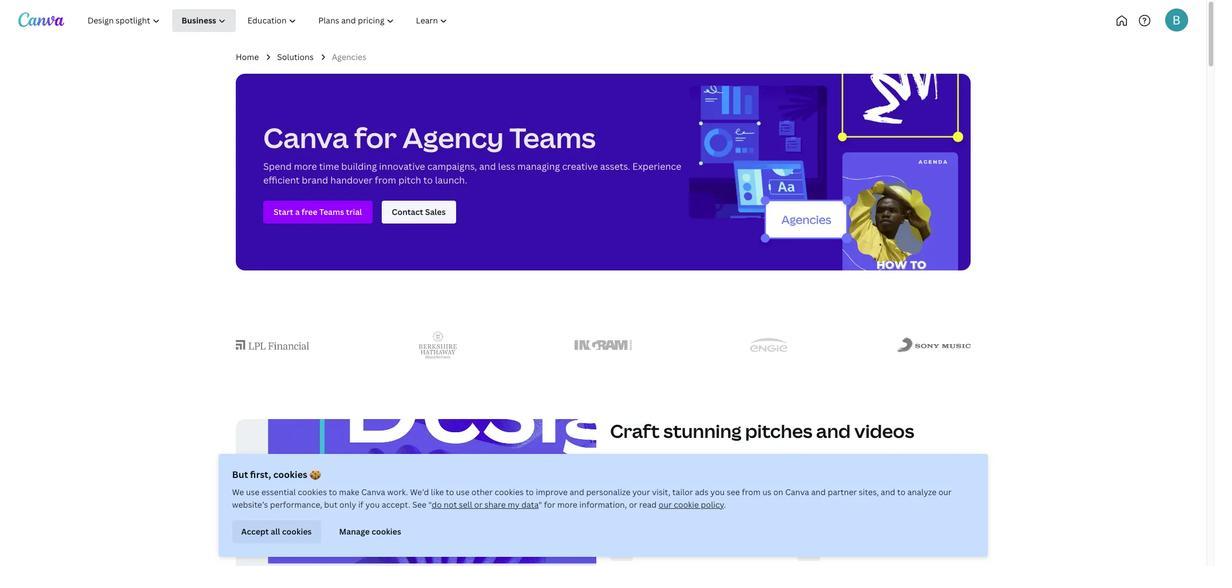 Task type: vqa. For each thing, say whether or not it's contained in the screenshot.
Card by beebumb link
no



Task type: locate. For each thing, give the bounding box(es) containing it.
partner
[[828, 487, 857, 498]]

you
[[711, 487, 725, 498], [366, 500, 380, 511]]

pitch inside canva for agency teams spend more time building innovative campaigns, and less managing creative assets. experience efficient brand handover from pitch to launch.
[[399, 174, 421, 187]]

02-agency (4) image
[[236, 420, 597, 567]]

videos
[[855, 419, 915, 444]]

craft
[[610, 419, 660, 444]]

creative up new
[[697, 453, 733, 466]]

and left on
[[755, 483, 772, 495]]

solutions link
[[277, 51, 314, 64]]

for down improve
[[544, 500, 556, 511]]

improve
[[536, 487, 568, 498]]

cookies down accept.
[[372, 527, 402, 537]]

and down class
[[812, 487, 826, 498]]

analyze
[[908, 487, 937, 498]]

your up new
[[675, 453, 695, 466]]

0 vertical spatial your
[[675, 453, 695, 466]]

other
[[472, 487, 493, 498]]

see
[[727, 487, 740, 498]]

client
[[774, 483, 799, 495]]

0 vertical spatial more
[[294, 161, 317, 173]]

creative inside the "show off what your creative team can do with custom branded pitch decks, or presentations for new campaigns. use best-in-class video editing tools to create case studies, social media posts, and client projects without breaking the budget."
[[697, 453, 733, 466]]

and left less at the left of page
[[479, 161, 496, 173]]

from inside the we use essential cookies to make canva work. we'd like to use other cookies to improve and personalize your visit, tailor ads you see from us on canva and partner sites, and to analyze our website's performance, but only if you accept. see "
[[742, 487, 761, 498]]

for up social
[[674, 468, 687, 481]]

without
[[840, 483, 874, 495]]

0 horizontal spatial canva
[[263, 119, 349, 157]]

pitches
[[745, 419, 813, 444]]

pitch inside the "show off what your creative team can do with custom branded pitch decks, or presentations for new campaigns. use best-in-class video editing tools to create case studies, social media posts, and client projects without breaking the budget."
[[888, 453, 911, 466]]

more down improve
[[558, 500, 578, 511]]

creative inside canva for agency teams spend more time building innovative campaigns, and less managing creative assets. experience efficient brand handover from pitch to launch.
[[562, 161, 598, 173]]

1 horizontal spatial "
[[539, 500, 542, 511]]

more up brand
[[294, 161, 317, 173]]

sony music image
[[898, 338, 971, 353]]

cookies up my
[[495, 487, 524, 498]]

teams
[[510, 119, 596, 157]]

personalize
[[587, 487, 631, 498]]

the
[[916, 483, 931, 495]]

for inside the "show off what your creative team can do with custom branded pitch decks, or presentations for new campaigns. use best-in-class video editing tools to create case studies, social media posts, and client projects without breaking the budget."
[[674, 468, 687, 481]]

to down decks,
[[922, 468, 932, 481]]

to right like
[[446, 487, 454, 498]]

"
[[429, 500, 432, 511], [539, 500, 542, 511]]

launch.
[[435, 174, 467, 187]]

ads
[[695, 487, 709, 498]]

efficient
[[263, 174, 300, 187]]

2 horizontal spatial or
[[943, 453, 953, 466]]

0 horizontal spatial or
[[475, 500, 483, 511]]

brand
[[302, 174, 328, 187]]

or left read on the right bottom
[[629, 500, 638, 511]]

accept
[[242, 527, 269, 537]]

campaigns.
[[709, 468, 759, 481]]

or
[[943, 453, 953, 466], [475, 500, 483, 511], [629, 500, 638, 511]]

for up building at left
[[354, 119, 397, 157]]

1 horizontal spatial use
[[456, 487, 470, 498]]

or up create
[[943, 453, 953, 466]]

or inside the "show off what your creative team can do with custom branded pitch decks, or presentations for new campaigns. use best-in-class video editing tools to create case studies, social media posts, and client projects without breaking the budget."
[[943, 453, 953, 466]]

2 use from the left
[[456, 487, 470, 498]]

0 horizontal spatial you
[[366, 500, 380, 511]]

our inside the we use essential cookies to make canva work. we'd like to use other cookies to improve and personalize your visit, tailor ads you see from us on canva and partner sites, and to analyze our website's performance, but only if you accept. see "
[[939, 487, 952, 498]]

from left us
[[742, 487, 761, 498]]

" down improve
[[539, 500, 542, 511]]

1 horizontal spatial creative
[[697, 453, 733, 466]]

more inside canva for agency teams spend more time building innovative campaigns, and less managing creative assets. experience efficient brand handover from pitch to launch.
[[294, 161, 317, 173]]

0 horizontal spatial our
[[659, 500, 672, 511]]

1 horizontal spatial pitch
[[888, 453, 911, 466]]

0 vertical spatial for
[[354, 119, 397, 157]]

0 horizontal spatial from
[[375, 174, 396, 187]]

0 vertical spatial do
[[778, 453, 790, 466]]

posts,
[[726, 483, 753, 495]]

1 vertical spatial from
[[742, 487, 761, 498]]

2 " from the left
[[539, 500, 542, 511]]

your up read on the right bottom
[[633, 487, 650, 498]]

0 vertical spatial creative
[[562, 161, 598, 173]]

🍪
[[310, 469, 321, 481]]

1 vertical spatial our
[[659, 500, 672, 511]]

cookies inside button
[[372, 527, 402, 537]]

sell
[[459, 500, 473, 511]]

" right see on the left bottom of the page
[[429, 500, 432, 511]]

ingram miro image
[[574, 341, 632, 350]]

and
[[479, 161, 496, 173], [816, 419, 851, 444], [755, 483, 772, 495], [570, 487, 585, 498], [812, 487, 826, 498], [881, 487, 896, 498]]

1 horizontal spatial from
[[742, 487, 761, 498]]

do
[[778, 453, 790, 466], [432, 500, 442, 511]]

0 vertical spatial pitch
[[399, 174, 421, 187]]

1 horizontal spatial or
[[629, 500, 638, 511]]

do down like
[[432, 500, 442, 511]]

but first, cookies 🍪
[[232, 469, 321, 481]]

1 vertical spatial pitch
[[888, 453, 911, 466]]

0 vertical spatial from
[[375, 174, 396, 187]]

1 vertical spatial your
[[633, 487, 650, 498]]

our down create
[[939, 487, 952, 498]]

2 horizontal spatial for
[[674, 468, 687, 481]]

all
[[271, 527, 280, 537]]

home link
[[236, 51, 259, 64]]

pitch down innovative
[[399, 174, 421, 187]]

from down innovative
[[375, 174, 396, 187]]

for inside canva for agency teams spend more time building innovative campaigns, and less managing creative assets. experience efficient brand handover from pitch to launch.
[[354, 119, 397, 157]]

berkshire hathaway image
[[419, 332, 457, 359]]

use up website's
[[246, 487, 260, 498]]

manage cookies
[[339, 527, 402, 537]]

1 horizontal spatial do
[[778, 453, 790, 466]]

0 horizontal spatial pitch
[[399, 174, 421, 187]]

custom
[[813, 453, 846, 466]]

pitch up tools
[[888, 453, 911, 466]]

canva inside canva for agency teams spend more time building innovative campaigns, and less managing creative assets. experience efficient brand handover from pitch to launch.
[[263, 119, 349, 157]]

2 vertical spatial for
[[544, 500, 556, 511]]

0 horizontal spatial "
[[429, 500, 432, 511]]

to
[[424, 174, 433, 187], [922, 468, 932, 481], [329, 487, 337, 498], [446, 487, 454, 498], [526, 487, 534, 498], [898, 487, 906, 498]]

0 horizontal spatial more
[[294, 161, 317, 173]]

branded
[[849, 453, 886, 466]]

canva up time
[[263, 119, 349, 157]]

canva
[[263, 119, 349, 157], [362, 487, 386, 498], [786, 487, 810, 498]]

you right the if
[[366, 500, 380, 511]]

agencies
[[332, 52, 366, 62]]

canva right on
[[786, 487, 810, 498]]

our
[[939, 487, 952, 498], [659, 500, 672, 511]]

or right sell
[[475, 500, 483, 511]]

essential
[[262, 487, 296, 498]]

our down visit, at the right
[[659, 500, 672, 511]]

0 horizontal spatial do
[[432, 500, 442, 511]]

0 horizontal spatial your
[[633, 487, 650, 498]]

and up custom
[[816, 419, 851, 444]]

what
[[651, 453, 673, 466]]

creative left assets. on the top
[[562, 161, 598, 173]]

1 vertical spatial creative
[[697, 453, 733, 466]]

1 " from the left
[[429, 500, 432, 511]]

canva up the if
[[362, 487, 386, 498]]

0 vertical spatial you
[[711, 487, 725, 498]]

use up sell
[[456, 487, 470, 498]]

more
[[294, 161, 317, 173], [558, 500, 578, 511]]

0 horizontal spatial creative
[[562, 161, 598, 173]]

like
[[431, 487, 444, 498]]

from
[[375, 174, 396, 187], [742, 487, 761, 498]]

on
[[774, 487, 784, 498]]

1 horizontal spatial our
[[939, 487, 952, 498]]

agency
[[403, 119, 504, 157]]

your inside the we use essential cookies to make canva work. we'd like to use other cookies to improve and personalize your visit, tailor ads you see from us on canva and partner sites, and to analyze our website's performance, but only if you accept. see "
[[633, 487, 650, 498]]

pitch
[[399, 174, 421, 187], [888, 453, 911, 466]]

do right the can
[[778, 453, 790, 466]]

show off what your creative team can do with custom branded pitch decks, or presentations for new campaigns. use best-in-class video editing tools to create case studies, social media posts, and client projects without breaking the budget.
[[610, 453, 967, 495]]

best-
[[780, 468, 803, 481]]

1 horizontal spatial your
[[675, 453, 695, 466]]

to left launch.
[[424, 174, 433, 187]]

cookies right all
[[282, 527, 312, 537]]

manage
[[339, 527, 370, 537]]

1 horizontal spatial you
[[711, 487, 725, 498]]

0 vertical spatial our
[[939, 487, 952, 498]]

you up policy
[[711, 487, 725, 498]]

0 horizontal spatial for
[[354, 119, 397, 157]]

creative
[[562, 161, 598, 173], [697, 453, 733, 466]]

0 horizontal spatial use
[[246, 487, 260, 498]]

1 vertical spatial for
[[674, 468, 687, 481]]

create
[[934, 468, 962, 481]]

only
[[340, 500, 357, 511]]

to up but
[[329, 487, 337, 498]]

your
[[675, 453, 695, 466], [633, 487, 650, 498]]

1 horizontal spatial more
[[558, 500, 578, 511]]



Task type: describe. For each thing, give the bounding box(es) containing it.
and inside the "show off what your creative team can do with custom branded pitch decks, or presentations for new campaigns. use best-in-class video editing tools to create case studies, social media posts, and client projects without breaking the budget."
[[755, 483, 772, 495]]

less
[[498, 161, 515, 173]]

solutions
[[277, 52, 314, 62]]

us
[[763, 487, 772, 498]]

innovative
[[379, 161, 425, 173]]

we'd
[[410, 487, 429, 498]]

1 use from the left
[[246, 487, 260, 498]]

and right sites, in the bottom right of the page
[[881, 487, 896, 498]]

1 vertical spatial you
[[366, 500, 380, 511]]

editing
[[865, 468, 896, 481]]

building
[[341, 161, 377, 173]]

video
[[839, 468, 863, 481]]

stunning
[[664, 419, 742, 444]]

1 vertical spatial do
[[432, 500, 442, 511]]

off
[[637, 453, 649, 466]]

presentations
[[610, 468, 672, 481]]

budget.
[[933, 483, 967, 495]]

projects
[[801, 483, 838, 495]]

experience
[[633, 161, 682, 173]]

cookies down 🍪
[[298, 487, 327, 498]]

use
[[761, 468, 778, 481]]

handover
[[330, 174, 373, 187]]

tools
[[898, 468, 920, 481]]

accept all cookies
[[242, 527, 312, 537]]

we
[[232, 487, 244, 498]]

studies,
[[633, 483, 667, 495]]

we use essential cookies to make canva work. we'd like to use other cookies to improve and personalize your visit, tailor ads you see from us on canva and partner sites, and to analyze our website's performance, but only if you accept. see "
[[232, 487, 952, 511]]

if
[[359, 500, 364, 511]]

performance,
[[270, 500, 323, 511]]

information,
[[580, 500, 627, 511]]

new
[[689, 468, 707, 481]]

website's
[[232, 500, 268, 511]]

media
[[697, 483, 724, 495]]

cookies up essential
[[274, 469, 308, 481]]

do inside the "show off what your creative team can do with custom branded pitch decks, or presentations for new campaigns. use best-in-class video editing tools to create case studies, social media posts, and client projects without breaking the budget."
[[778, 453, 790, 466]]

time
[[319, 161, 339, 173]]

to up data
[[526, 487, 534, 498]]

do not sell or share my data link
[[432, 500, 539, 511]]

your inside the "show off what your creative team can do with custom branded pitch decks, or presentations for new campaigns. use best-in-class video editing tools to create case studies, social media posts, and client projects without breaking the budget."
[[675, 453, 695, 466]]

sites,
[[859, 487, 879, 498]]

read
[[640, 500, 657, 511]]

visit,
[[652, 487, 671, 498]]

our cookie policy link
[[659, 500, 724, 511]]

in-
[[803, 468, 814, 481]]

cookies inside button
[[282, 527, 312, 537]]

.
[[724, 500, 726, 511]]

class
[[814, 468, 836, 481]]

and inside canva for agency teams spend more time building innovative campaigns, and less managing creative assets. experience efficient brand handover from pitch to launch.
[[479, 161, 496, 173]]

accept.
[[382, 500, 411, 511]]

but
[[324, 500, 338, 511]]

work.
[[388, 487, 408, 498]]

breaking
[[876, 483, 914, 495]]

share
[[485, 500, 506, 511]]

tailor
[[673, 487, 693, 498]]

first,
[[251, 469, 271, 481]]

to inside canva for agency teams spend more time building innovative campaigns, and less managing creative assets. experience efficient brand handover from pitch to launch.
[[424, 174, 433, 187]]

" inside the we use essential cookies to make canva work. we'd like to use other cookies to improve and personalize your visit, tailor ads you see from us on canva and partner sites, and to analyze our website's performance, but only if you accept. see "
[[429, 500, 432, 511]]

show
[[610, 453, 634, 466]]

social
[[669, 483, 695, 495]]

lpl financial image
[[236, 341, 309, 350]]

2 horizontal spatial canva
[[786, 487, 810, 498]]

campaigns,
[[427, 161, 477, 173]]

accept all cookies button
[[232, 521, 321, 544]]

with
[[792, 453, 811, 466]]

spend
[[263, 161, 292, 173]]

not
[[444, 500, 457, 511]]

craft stunning pitches and videos
[[610, 419, 915, 444]]

my
[[508, 500, 520, 511]]

team
[[735, 453, 758, 466]]

make
[[339, 487, 360, 498]]

see
[[413, 500, 427, 511]]

policy
[[701, 500, 724, 511]]

1 horizontal spatial canva
[[362, 487, 386, 498]]

canva for agency teams spend more time building innovative campaigns, and less managing creative assets. experience efficient brand handover from pitch to launch.
[[263, 119, 682, 187]]

home
[[236, 52, 259, 62]]

from inside canva for agency teams spend more time building innovative campaigns, and less managing creative assets. experience efficient brand handover from pitch to launch.
[[375, 174, 396, 187]]

case
[[610, 483, 630, 495]]

to down tools
[[898, 487, 906, 498]]

but
[[232, 469, 248, 481]]

assets.
[[600, 161, 630, 173]]

data
[[522, 500, 539, 511]]

engie image
[[750, 339, 788, 352]]

1 vertical spatial more
[[558, 500, 578, 511]]

managing
[[518, 161, 560, 173]]

and up do not sell or share my data " for more information, or read our cookie policy .
[[570, 487, 585, 498]]

to inside the "show off what your creative team can do with custom branded pitch decks, or presentations for new campaigns. use best-in-class video editing tools to create case studies, social media posts, and client projects without breaking the budget."
[[922, 468, 932, 481]]

can
[[760, 453, 776, 466]]

decks,
[[913, 453, 941, 466]]

top level navigation element
[[78, 9, 497, 32]]

1 horizontal spatial for
[[544, 500, 556, 511]]

cookie
[[674, 500, 699, 511]]



